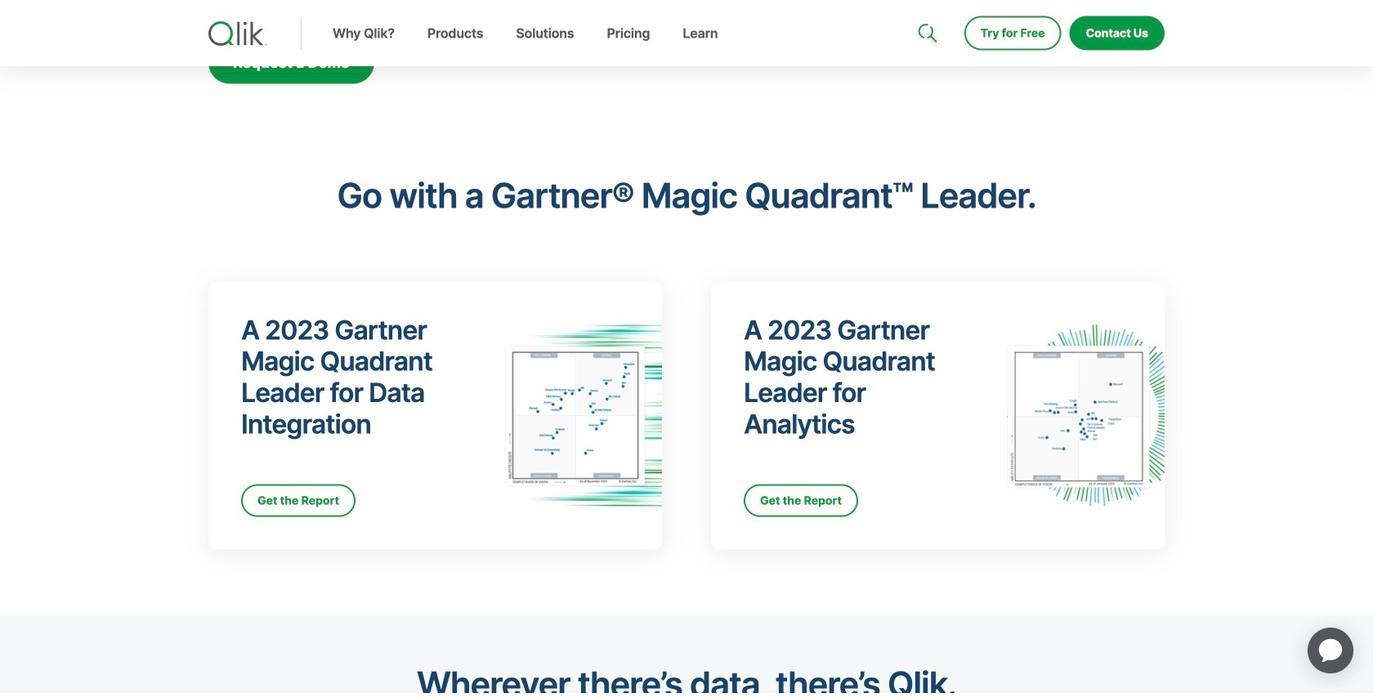 Task type: locate. For each thing, give the bounding box(es) containing it.
application
[[1288, 608, 1373, 693]]

qlik image
[[208, 21, 267, 46]]



Task type: describe. For each thing, give the bounding box(es) containing it.
login image
[[1113, 0, 1126, 13]]

support image
[[920, 0, 933, 13]]



